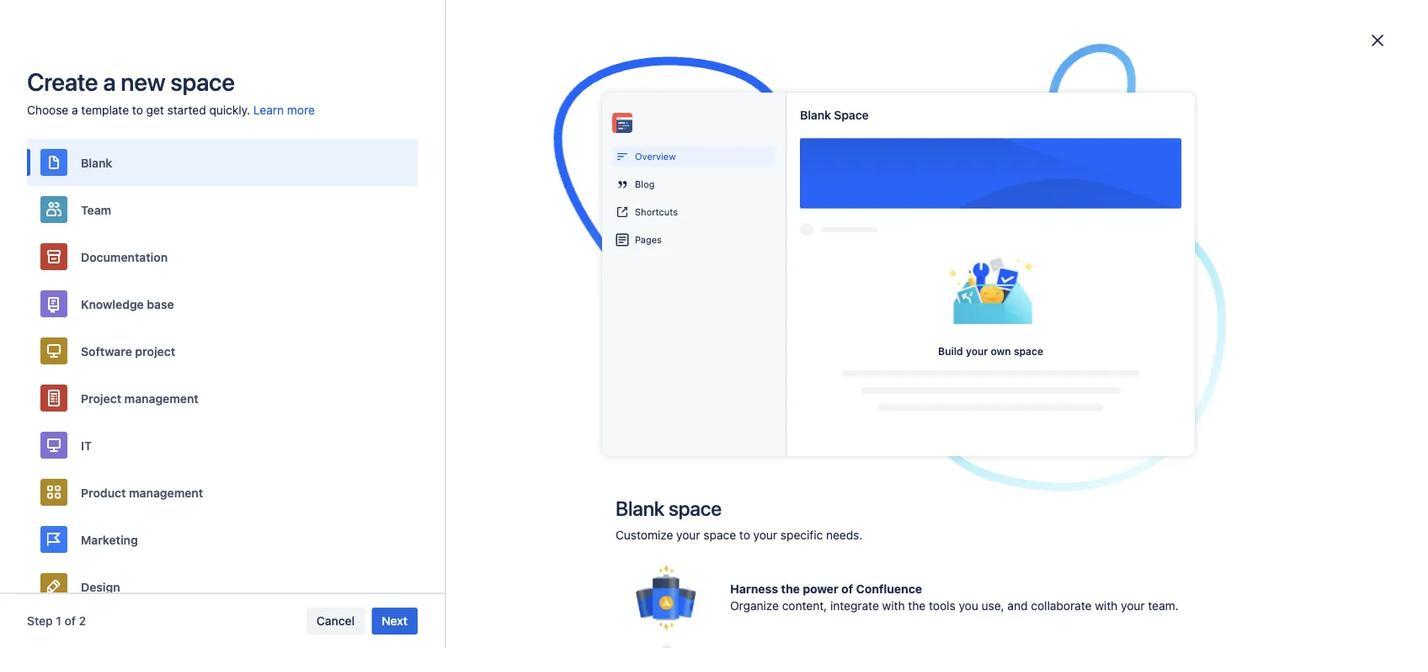 Task type: describe. For each thing, give the bounding box(es) containing it.
create a new space choose a template to get started quickly. learn more
[[27, 67, 315, 117]]

no spaces matched your filters. try again with fewer filters.
[[548, 634, 870, 648]]

again
[[744, 634, 774, 648]]

spaces for your spaces
[[351, 132, 391, 146]]

quickly.
[[209, 103, 250, 117]]

step
[[27, 614, 53, 628]]

tools
[[929, 599, 956, 613]]

1
[[56, 614, 61, 628]]

cancel button
[[306, 608, 365, 635]]

1 horizontal spatial with
[[882, 599, 905, 613]]

close image
[[1368, 30, 1388, 51]]

software project
[[81, 344, 175, 358]]

blog
[[635, 179, 655, 190]]

power
[[803, 582, 839, 596]]

broken magnifying glass image
[[653, 422, 766, 574]]

1 filters. from the left
[[687, 634, 721, 648]]

jhgcxhj
[[649, 226, 688, 240]]

team button
[[27, 186, 418, 233]]

shortcuts
[[635, 206, 678, 217]]

team.
[[1148, 599, 1179, 613]]

collaborate
[[1031, 599, 1092, 613]]

and
[[1008, 599, 1028, 613]]

more
[[287, 103, 315, 117]]

find
[[695, 600, 729, 624]]

fewer
[[803, 634, 833, 648]]

your right customize
[[676, 529, 700, 542]]

harness the power of confluence organize content, integrate with the tools you use, and collaborate with your team.
[[730, 582, 1179, 613]]

build
[[938, 345, 963, 357]]

space
[[834, 108, 869, 122]]

learn more link
[[253, 102, 315, 119]]

learn
[[253, 103, 284, 117]]

any
[[733, 600, 765, 624]]

matched
[[609, 634, 656, 648]]

no
[[548, 634, 564, 648]]

product management button
[[27, 469, 418, 516]]

blank for space
[[616, 497, 665, 521]]

build your own space
[[938, 345, 1044, 357]]

communal
[[912, 369, 966, 381]]

management for project management
[[124, 391, 199, 405]]

overview
[[635, 151, 676, 162]]

marketing button
[[27, 516, 418, 563]]

management for product management
[[129, 486, 203, 500]]

space inside create a new space choose a template to get started quickly. learn more
[[170, 67, 235, 96]]

it
[[81, 439, 92, 452]]

Filter by title field
[[342, 362, 486, 386]]

with inside all spaces region
[[777, 634, 800, 648]]

next
[[382, 614, 408, 628]]

1 horizontal spatial the
[[908, 599, 926, 613]]

next button
[[372, 608, 418, 635]]

knowledge base button
[[27, 280, 418, 328]]

jhgcxhj link
[[635, 159, 784, 265]]

personal
[[983, 369, 1027, 381]]

your inside harness the power of confluence organize content, integrate with the tools you use, and collaborate with your team.
[[1121, 599, 1145, 613]]

space inside popup button
[[1052, 77, 1086, 91]]

project
[[81, 391, 121, 405]]

cancel
[[317, 614, 355, 628]]

starred
[[857, 369, 895, 381]]

spaces for no spaces matched your filters. try again with fewer filters.
[[567, 634, 605, 648]]

new
[[121, 67, 165, 96]]

2
[[79, 614, 86, 628]]

knowledge
[[81, 297, 144, 311]]

a for space
[[1043, 77, 1049, 91]]

customize
[[616, 529, 673, 542]]

get
[[146, 103, 164, 117]]

documentation button
[[27, 233, 418, 280]]

personal button
[[977, 364, 1034, 386]]

started
[[167, 103, 206, 117]]

2 horizontal spatial with
[[1095, 599, 1118, 613]]

try
[[724, 634, 741, 648]]

to inside blank space customize your space to your specific needs.
[[739, 529, 750, 542]]

design
[[81, 580, 120, 594]]

2 horizontal spatial spaces
[[769, 600, 832, 624]]

starred image
[[439, 202, 460, 222]]

watching button
[[786, 364, 847, 386]]

pages
[[635, 234, 662, 245]]

a for new
[[103, 67, 116, 96]]



Task type: vqa. For each thing, say whether or not it's contained in the screenshot.
Switch
no



Task type: locate. For each thing, give the bounding box(es) containing it.
of up integrate
[[842, 582, 853, 596]]

needs.
[[826, 529, 863, 542]]

watching
[[793, 369, 841, 381]]

template
[[81, 103, 129, 117]]

management inside button
[[124, 391, 199, 405]]

spaces inside region
[[351, 132, 391, 146]]

create a space button
[[992, 71, 1096, 98]]

0 horizontal spatial filters.
[[687, 634, 721, 648]]

1 horizontal spatial blank
[[616, 497, 665, 521]]

filters. left "try"
[[687, 634, 721, 648]]

create for space
[[1002, 77, 1040, 91]]

filters.
[[687, 634, 721, 648], [836, 634, 870, 648]]

use,
[[982, 599, 1005, 613]]

harness
[[730, 582, 778, 596]]

create a new space dialog
[[0, 0, 1418, 649]]

1 horizontal spatial of
[[842, 582, 853, 596]]

organize
[[730, 599, 779, 613]]

management down project
[[124, 391, 199, 405]]

management
[[124, 391, 199, 405], [129, 486, 203, 500]]

to
[[132, 103, 143, 117], [739, 529, 750, 542]]

0 horizontal spatial create
[[27, 67, 98, 96]]

your inside all spaces region
[[659, 634, 683, 648]]

blank
[[800, 108, 831, 122], [81, 156, 112, 170], [616, 497, 665, 521]]

0 horizontal spatial the
[[781, 582, 800, 596]]

confluence
[[856, 582, 922, 596]]

0 vertical spatial spaces
[[351, 132, 391, 146]]

2 vertical spatial blank
[[616, 497, 665, 521]]

0 horizontal spatial to
[[132, 103, 143, 117]]

content,
[[782, 599, 827, 613]]

create
[[27, 67, 98, 96], [1002, 77, 1040, 91]]

to up harness
[[739, 529, 750, 542]]

it button
[[27, 422, 418, 469]]

your spaces
[[323, 132, 391, 146]]

choose
[[27, 103, 68, 117]]

blank inside blank space customize your space to your specific needs.
[[616, 497, 665, 521]]

1 horizontal spatial to
[[739, 529, 750, 542]]

a
[[103, 67, 116, 96], [1043, 77, 1049, 91], [72, 103, 78, 117]]

archived
[[1044, 369, 1089, 381]]

space
[[170, 67, 235, 96], [1052, 77, 1086, 91], [1014, 345, 1044, 357], [669, 497, 722, 521], [704, 529, 736, 542]]

1 horizontal spatial spaces
[[567, 634, 605, 648]]

management inside button
[[129, 486, 203, 500]]

spaces down power
[[769, 600, 832, 624]]

project
[[135, 344, 175, 358]]

1 horizontal spatial filters.
[[836, 634, 870, 648]]

knowledge base
[[81, 297, 174, 311]]

0 horizontal spatial with
[[777, 634, 800, 648]]

software
[[81, 344, 132, 358]]

specific
[[781, 529, 823, 542]]

integrate
[[830, 599, 879, 613]]

with down confluence
[[882, 599, 905, 613]]

software project button
[[27, 328, 418, 375]]

your
[[966, 345, 988, 357], [676, 529, 700, 542], [753, 529, 777, 542], [1121, 599, 1145, 613], [659, 634, 683, 648]]

we
[[587, 600, 615, 624]]

the left tools
[[908, 599, 926, 613]]

blank up team
[[81, 156, 112, 170]]

0 horizontal spatial of
[[64, 614, 76, 628]]

your left own
[[966, 345, 988, 357]]

the up content,
[[781, 582, 800, 596]]

the
[[781, 582, 800, 596], [908, 599, 926, 613]]

2 horizontal spatial blank
[[800, 108, 831, 122]]

0 horizontal spatial spaces
[[351, 132, 391, 146]]

communal button
[[905, 364, 973, 386]]

0 horizontal spatial blank
[[81, 156, 112, 170]]

we couldn't find any spaces
[[587, 600, 832, 624]]

create inside popup button
[[1002, 77, 1040, 91]]

a inside popup button
[[1043, 77, 1049, 91]]

of right 1
[[64, 614, 76, 628]]

documentation
[[81, 250, 168, 264]]

banner
[[0, 0, 1418, 47]]

create for new
[[27, 67, 98, 96]]

2 filters. from the left
[[836, 634, 870, 648]]

couldn't
[[619, 600, 691, 624]]

2 horizontal spatial a
[[1043, 77, 1049, 91]]

to inside create a new space choose a template to get started quickly. learn more
[[132, 103, 143, 117]]

blank up customize
[[616, 497, 665, 521]]

1 vertical spatial spaces
[[769, 600, 832, 624]]

1 vertical spatial of
[[64, 614, 76, 628]]

management right 'product'
[[129, 486, 203, 500]]

spaces right no
[[567, 634, 605, 648]]

your spaces region
[[323, 125, 1096, 279]]

1 vertical spatial blank
[[81, 156, 112, 170]]

with right again
[[777, 634, 800, 648]]

spaces
[[351, 132, 391, 146], [769, 600, 832, 624], [567, 634, 605, 648]]

blank left the space
[[800, 108, 831, 122]]

blank button
[[27, 139, 418, 186]]

you
[[959, 599, 979, 613]]

base
[[147, 297, 174, 311]]

blank space
[[800, 108, 869, 122]]

archived button
[[1037, 364, 1096, 386]]

marketing
[[81, 533, 138, 547]]

create a space
[[1002, 77, 1086, 91]]

Search field
[[1098, 10, 1267, 37]]

design button
[[27, 563, 418, 611]]

blank space customize your space to your specific needs.
[[616, 497, 863, 542]]

project management button
[[27, 375, 418, 422]]

0 vertical spatial blank
[[800, 108, 831, 122]]

filters. down integrate
[[836, 634, 870, 648]]

1 vertical spatial management
[[129, 486, 203, 500]]

your down couldn't
[[659, 634, 683, 648]]

1 horizontal spatial create
[[1002, 77, 1040, 91]]

1 vertical spatial the
[[908, 599, 926, 613]]

0 vertical spatial of
[[842, 582, 853, 596]]

2 vertical spatial spaces
[[567, 634, 605, 648]]

with
[[882, 599, 905, 613], [1095, 599, 1118, 613], [777, 634, 800, 648]]

project management
[[81, 391, 199, 405]]

starred image
[[595, 202, 615, 222]]

product management
[[81, 486, 203, 500]]

to left get
[[132, 103, 143, 117]]

of
[[842, 582, 853, 596], [64, 614, 76, 628]]

1 vertical spatial to
[[739, 529, 750, 542]]

your
[[323, 132, 348, 146]]

your left team.
[[1121, 599, 1145, 613]]

1 horizontal spatial a
[[103, 67, 116, 96]]

create inside create a new space choose a template to get started quickly. learn more
[[27, 67, 98, 96]]

product
[[81, 486, 126, 500]]

team
[[81, 203, 111, 217]]

your left specific
[[753, 529, 777, 542]]

own
[[991, 345, 1011, 357]]

all spaces region
[[323, 302, 1096, 649]]

with right collaborate
[[1095, 599, 1118, 613]]

of inside harness the power of confluence organize content, integrate with the tools you use, and collaborate with your team.
[[842, 582, 853, 596]]

blank inside button
[[81, 156, 112, 170]]

blank for space
[[800, 108, 831, 122]]

open image
[[588, 364, 608, 384]]

0 vertical spatial the
[[781, 582, 800, 596]]

spaces right your
[[351, 132, 391, 146]]

step 1 of 2
[[27, 614, 86, 628]]

starred button
[[851, 364, 902, 386]]

0 vertical spatial to
[[132, 103, 143, 117]]

0 vertical spatial management
[[124, 391, 199, 405]]

0 horizontal spatial a
[[72, 103, 78, 117]]



